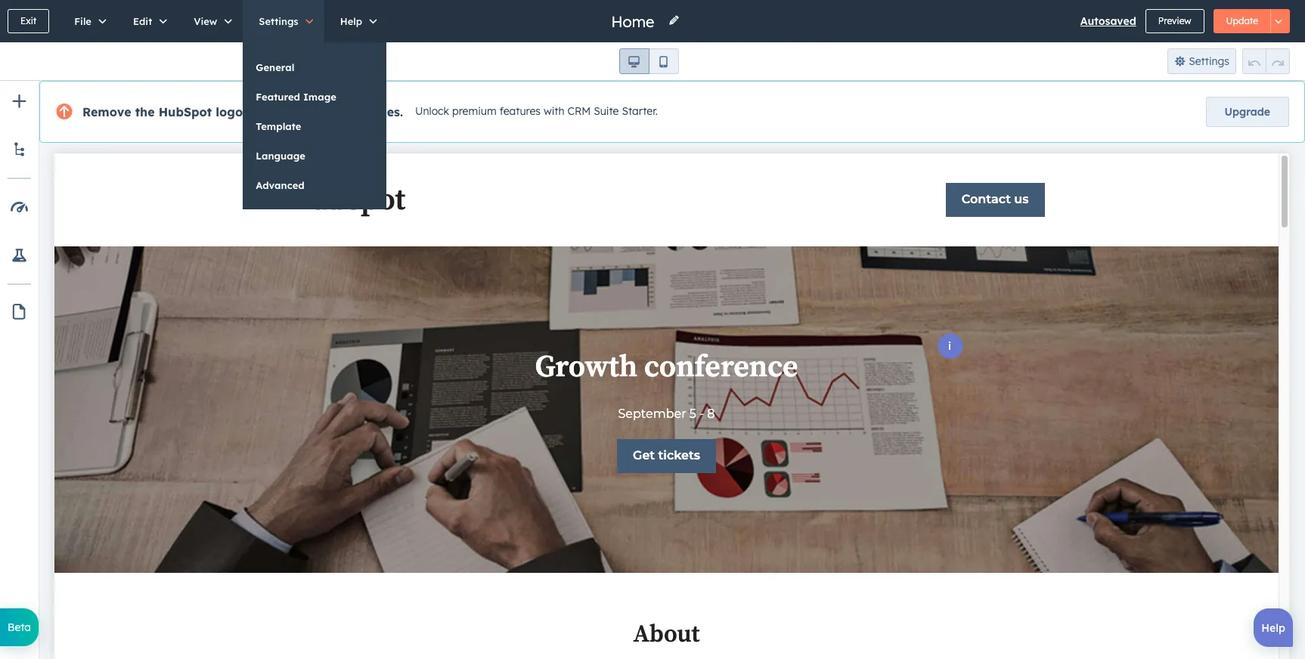 Task type: locate. For each thing, give the bounding box(es) containing it.
update group
[[1213, 9, 1290, 33]]

upgrade link
[[1206, 97, 1289, 127]]

file
[[74, 15, 91, 27]]

1 vertical spatial settings button
[[1167, 48, 1236, 74]]

exit
[[20, 15, 36, 26]]

1 horizontal spatial group
[[1243, 48, 1290, 74]]

group
[[619, 48, 679, 74], [1243, 48, 1290, 74]]

view
[[194, 15, 217, 27]]

settings down update button
[[1189, 54, 1230, 68]]

unlock premium features with crm suite starter.
[[415, 105, 658, 118]]

pages.
[[363, 104, 403, 119]]

0 horizontal spatial help
[[340, 15, 362, 27]]

beta button
[[0, 609, 39, 647]]

0 horizontal spatial settings
[[259, 15, 298, 27]]

featured image
[[256, 91, 336, 103]]

help link
[[1254, 609, 1293, 647]]

remove the hubspot logo from your website pages.
[[82, 104, 403, 119]]

1 vertical spatial help
[[1262, 622, 1286, 635]]

settings button
[[243, 0, 324, 42], [1167, 48, 1236, 74]]

settings button up general
[[243, 0, 324, 42]]

starter.
[[622, 105, 658, 118]]

help for help link
[[1262, 622, 1286, 635]]

template button
[[243, 112, 387, 141]]

0 vertical spatial settings button
[[243, 0, 324, 42]]

settings up general
[[259, 15, 298, 27]]

settings button down preview button at the right top of the page
[[1167, 48, 1236, 74]]

1 horizontal spatial settings button
[[1167, 48, 1236, 74]]

help inside button
[[340, 15, 362, 27]]

help
[[340, 15, 362, 27], [1262, 622, 1286, 635]]

featured
[[256, 91, 300, 103]]

0 horizontal spatial settings button
[[243, 0, 324, 42]]

file button
[[58, 0, 117, 42]]

website
[[312, 104, 359, 119]]

language button
[[243, 141, 387, 170]]

featured image button
[[243, 82, 387, 111]]

group up starter.
[[619, 48, 679, 74]]

1 horizontal spatial help
[[1262, 622, 1286, 635]]

help for 'help' button
[[340, 15, 362, 27]]

your
[[280, 104, 309, 119]]

settings
[[259, 15, 298, 27], [1189, 54, 1230, 68]]

edit
[[133, 15, 152, 27]]

language
[[256, 150, 305, 162]]

general
[[256, 61, 294, 73]]

help button
[[324, 0, 388, 42]]

group down update 'group' on the top right of the page
[[1243, 48, 1290, 74]]

None field
[[610, 11, 659, 31]]

with
[[544, 105, 565, 118]]

0 vertical spatial settings
[[259, 15, 298, 27]]

1 horizontal spatial settings
[[1189, 54, 1230, 68]]

0 horizontal spatial group
[[619, 48, 679, 74]]

preview
[[1158, 15, 1191, 26]]

0 vertical spatial help
[[340, 15, 362, 27]]

template
[[256, 120, 301, 132]]

features
[[500, 105, 541, 118]]

autosaved
[[1081, 14, 1136, 28]]



Task type: describe. For each thing, give the bounding box(es) containing it.
advanced button
[[243, 171, 387, 200]]

suite
[[594, 105, 619, 118]]

the
[[135, 104, 155, 119]]

hubspot
[[159, 104, 212, 119]]

preview button
[[1146, 9, 1204, 33]]

advanced
[[256, 179, 305, 191]]

general button
[[243, 53, 387, 82]]

image
[[303, 91, 336, 103]]

logo
[[216, 104, 243, 119]]

edit button
[[117, 0, 178, 42]]

premium
[[452, 105, 497, 118]]

2 group from the left
[[1243, 48, 1290, 74]]

1 vertical spatial settings
[[1189, 54, 1230, 68]]

1 group from the left
[[619, 48, 679, 74]]

upgrade
[[1225, 105, 1270, 119]]

beta
[[8, 621, 31, 634]]

from
[[247, 104, 276, 119]]

update
[[1226, 15, 1258, 26]]

update button
[[1213, 9, 1271, 33]]

unlock
[[415, 105, 449, 118]]

crm
[[568, 105, 591, 118]]

view button
[[178, 0, 243, 42]]

remove
[[82, 104, 131, 119]]

autosaved button
[[1081, 12, 1136, 30]]

exit link
[[8, 9, 49, 33]]



Task type: vqa. For each thing, say whether or not it's contained in the screenshot.
the what
no



